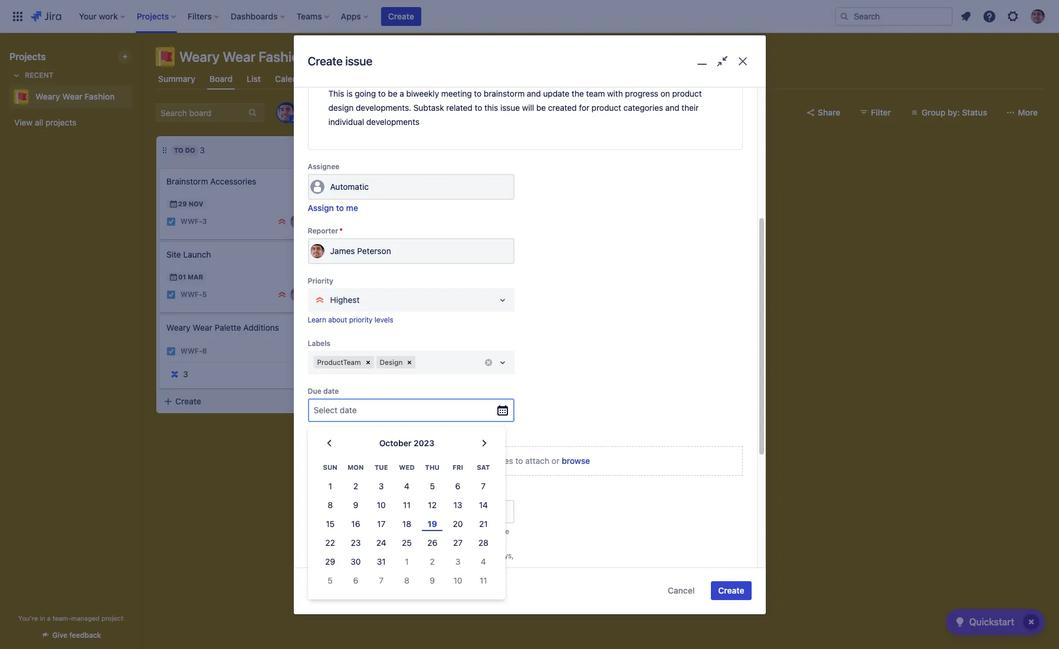 Task type: locate. For each thing, give the bounding box(es) containing it.
1 horizontal spatial create button
[[381, 7, 421, 26]]

will
[[522, 103, 534, 113], [488, 528, 499, 536]]

row group containing 1
[[318, 478, 496, 591]]

1 vertical spatial 8 button
[[394, 572, 420, 591]]

create banner
[[0, 0, 1059, 33]]

1 task image from the top
[[166, 217, 176, 227]]

0 horizontal spatial 5 button
[[318, 572, 343, 591]]

6 row from the top
[[318, 553, 496, 572]]

1 vertical spatial 6
[[455, 482, 461, 492]]

issue up 28
[[469, 528, 487, 536]]

fashion
[[259, 48, 308, 65], [85, 91, 115, 102]]

11 button down weeks,
[[471, 572, 496, 591]]

open image
[[495, 356, 510, 370]]

design inside scrollable content 'region'
[[380, 358, 403, 367]]

of
[[349, 528, 356, 536], [346, 552, 353, 561]]

1 vertical spatial 11
[[480, 576, 487, 586]]

2 down "26" button
[[430, 557, 435, 567]]

0 vertical spatial 2
[[391, 145, 396, 155]]

of up 23
[[349, 528, 356, 536]]

'
[[376, 552, 378, 561], [421, 552, 423, 561]]

row containing 1
[[318, 478, 496, 497]]

1 horizontal spatial weary wear fashion
[[179, 48, 308, 65]]

product down the with
[[592, 103, 621, 113]]

drop
[[477, 456, 495, 466]]

2 right progress
[[391, 145, 396, 155]]

Description - Main content area, start typing to enter text. text field
[[328, 87, 722, 129]]

0 horizontal spatial 11
[[403, 501, 411, 511]]

5 row from the top
[[318, 534, 496, 553]]

minimize image
[[694, 53, 711, 70]]

task image down 29 february 2024 icon
[[333, 250, 342, 260]]

files
[[498, 456, 513, 466]]

task image for wwf-6
[[166, 347, 176, 356]]

0 horizontal spatial this
[[355, 552, 367, 561]]

fashion up calendar
[[259, 48, 308, 65]]

0 vertical spatial 1
[[369, 250, 372, 259]]

is
[[347, 89, 353, 99], [369, 552, 374, 561]]

medium image
[[294, 347, 303, 356]]

this down brainstorm
[[485, 103, 498, 113]]

board
[[210, 74, 233, 84]]

0 horizontal spatial will
[[488, 528, 499, 536]]

1 vertical spatial fashion
[[85, 91, 115, 102]]

0 horizontal spatial 29
[[178, 200, 187, 208]]

be up developments.
[[388, 89, 398, 99]]

this up minutes
[[355, 552, 367, 561]]

12
[[428, 501, 437, 511]]

1 horizontal spatial this
[[455, 528, 467, 536]]

0 horizontal spatial 4
[[404, 482, 410, 492]]

25
[[402, 538, 412, 548]]

this is going to be a biweekly meeting to brainstorm and update the team with progress on product design developments. subtask related to this issue will be created for product categories and their individual developments
[[328, 89, 704, 127]]

2 ' from the left
[[421, 552, 423, 561]]

issue down the 60m
[[383, 586, 403, 596]]

nov
[[189, 200, 203, 208], [355, 323, 370, 331]]

* left "29 feb"
[[340, 227, 343, 236]]

4 row from the top
[[318, 515, 496, 534]]

1 vertical spatial 5 button
[[318, 572, 343, 591]]

4 down wed
[[404, 482, 410, 492]]

design left "silos"
[[393, 283, 419, 293]]

6 down minutes
[[353, 576, 358, 586]]

list link
[[244, 68, 263, 90]]

in
[[341, 146, 348, 154]]

1 horizontal spatial 1
[[369, 250, 372, 259]]

2 vertical spatial 5
[[328, 576, 333, 586]]

and down on on the right top of the page
[[666, 103, 680, 113]]

james peterson image
[[277, 103, 296, 122], [310, 244, 324, 259], [457, 248, 471, 262], [290, 288, 305, 302], [457, 338, 471, 352]]

4 button down 28
[[471, 553, 496, 572]]

wear left palette
[[193, 323, 212, 333]]

minutes
[[343, 564, 369, 573]]

a left biweekly
[[400, 89, 404, 99]]

1
[[369, 250, 372, 259], [328, 482, 332, 492], [405, 557, 409, 567]]

0 horizontal spatial 2 button
[[343, 478, 369, 497]]

1 horizontal spatial 10 button
[[445, 572, 471, 591]]

4 for 4 button to the right
[[481, 557, 486, 567]]

0 horizontal spatial task image
[[166, 290, 176, 300]]

will down brainstorm
[[522, 103, 534, 113]]

13
[[454, 501, 462, 511]]

0 vertical spatial is
[[347, 89, 353, 99]]

0 vertical spatial design
[[333, 176, 359, 187]]

9 right 3w.
[[430, 576, 435, 586]]

1 vertical spatial 29
[[345, 233, 353, 241]]

you're
[[18, 615, 38, 623]]

0 horizontal spatial 6 button
[[343, 572, 369, 591]]

7 for bottom 7 button
[[379, 576, 384, 586]]

1 vertical spatial 1
[[328, 482, 332, 492]]

29 up wwf-3
[[178, 200, 187, 208]]

2 horizontal spatial 1
[[405, 557, 409, 567]]

do
[[185, 146, 195, 154]]

feb
[[355, 233, 368, 241]]

the down progress
[[362, 176, 374, 187]]

nov up wwf-3
[[189, 200, 203, 208]]

6 down weary wear palette additions
[[202, 347, 207, 356]]

0 vertical spatial a
[[400, 89, 404, 99]]

0 horizontal spatial is
[[347, 89, 353, 99]]

29 february 2024 image
[[335, 233, 345, 242]]

11 button up 18
[[394, 497, 420, 515]]

2 down mon
[[353, 482, 358, 492]]

31
[[377, 557, 386, 567]]

dismiss quickstart image
[[1022, 613, 1041, 632]]

1 horizontal spatial 11 button
[[471, 572, 496, 591]]

3 button down 27 at the bottom
[[445, 553, 471, 572]]

reporter
[[308, 227, 338, 236]]

1 horizontal spatial 7 button
[[471, 478, 496, 497]]

task image down 29 november 2023 image
[[166, 217, 176, 227]]

8 button
[[318, 497, 343, 515], [394, 572, 420, 591]]

row group inside scrollable content 'region'
[[318, 478, 496, 591]]

0 horizontal spatial 9
[[353, 501, 358, 511]]

3
[[200, 145, 205, 155], [202, 217, 207, 226], [379, 482, 384, 492], [455, 557, 461, 567]]

any
[[428, 564, 439, 573]]

nov for 29 nov
[[189, 200, 203, 208]]

10 up "17"
[[377, 501, 386, 511]]

2 horizontal spatial this
[[485, 103, 498, 113]]

0 horizontal spatial 7
[[379, 576, 384, 586]]

11 for the topmost 11 button
[[403, 501, 411, 511]]

0 vertical spatial 10
[[377, 501, 386, 511]]

summary
[[158, 74, 195, 84]]

developments.
[[356, 103, 411, 113]]

be
[[388, 89, 398, 99], [536, 103, 546, 113], [501, 528, 509, 536], [417, 564, 426, 573]]

additions
[[243, 323, 279, 333]]

row containing 5
[[318, 572, 496, 591]]

10 down number).
[[454, 576, 462, 586]]

2 button right *m
[[420, 553, 445, 572]]

discard & close image
[[735, 53, 752, 70]]

5 down thu
[[430, 482, 435, 492]]

9 down estimate
[[353, 501, 358, 511]]

3 button down the tue
[[369, 478, 394, 497]]

9
[[353, 501, 358, 511], [430, 576, 435, 586]]

30m,
[[367, 576, 384, 585]]

3 button
[[369, 478, 394, 497], [445, 553, 471, 572]]

19 button
[[420, 515, 445, 534]]

0 vertical spatial 5 button
[[420, 478, 445, 497]]

project
[[101, 615, 123, 623]]

sat
[[477, 464, 490, 472]]

2 row from the top
[[318, 478, 496, 497]]

8 button down *h
[[394, 572, 420, 591]]

5 down mar at the left of page
[[202, 291, 207, 299]]

2 for the right 2 button
[[430, 557, 435, 567]]

* inside an estimate of how much work remains until this issue will be resolved. the format of this is ' *w *d *h *m ' (representing weeks, days, hours and minutes - where * can be any number). examples: 4d, 5h 30m, 60m and 3w.
[[398, 564, 401, 573]]

2 for left 2 button
[[353, 482, 358, 492]]

design down levels
[[380, 358, 403, 367]]

wear left site
[[402, 176, 422, 187]]

10 button down the (representing
[[445, 572, 471, 591]]

3 down 27 button
[[455, 557, 461, 567]]

0 vertical spatial 11 button
[[394, 497, 420, 515]]

is right this
[[347, 89, 353, 99]]

*w
[[380, 552, 389, 561]]

primary element
[[7, 0, 835, 33]]

done
[[507, 146, 526, 154]]

9 button right can
[[420, 572, 445, 591]]

1 vertical spatial 4
[[481, 557, 486, 567]]

be left any
[[417, 564, 426, 573]]

1 horizontal spatial task image
[[333, 250, 342, 260]]

4 button down wed
[[394, 478, 420, 497]]

11 down weeks,
[[480, 576, 487, 586]]

2023
[[414, 439, 435, 449]]

design for design the weary wear site
[[333, 176, 359, 187]]

clear image
[[363, 358, 373, 368], [405, 358, 415, 368]]

me
[[346, 203, 358, 213]]

7 left the 60m
[[379, 576, 384, 586]]

design for design
[[380, 358, 403, 367]]

accessories
[[210, 176, 256, 187]]

2 vertical spatial design
[[380, 358, 403, 367]]

1 vertical spatial product
[[592, 103, 621, 113]]

product up their
[[672, 89, 702, 99]]

projects
[[45, 117, 76, 127]]

1 vertical spatial 8
[[404, 576, 410, 586]]

1 horizontal spatial 8
[[404, 576, 410, 586]]

15
[[326, 520, 335, 530]]

create issue dialog
[[294, 30, 766, 615]]

2 task image from the top
[[166, 347, 176, 356]]

is left 31
[[369, 552, 374, 561]]

7 button
[[471, 478, 496, 497], [369, 572, 394, 591]]

row group
[[318, 478, 496, 591]]

29 button
[[318, 553, 343, 572]]

1 vertical spatial 4 button
[[471, 553, 496, 572]]

weary
[[179, 48, 220, 65], [35, 91, 60, 102], [376, 176, 400, 187], [166, 323, 191, 333]]

29 right the
[[325, 557, 335, 567]]

0 vertical spatial 11
[[403, 501, 411, 511]]

clear image
[[484, 358, 493, 368]]

4 down 28 button
[[481, 557, 486, 567]]

0 vertical spatial 8
[[328, 501, 333, 511]]

issue down brainstorm
[[500, 103, 520, 113]]

quickstart button
[[946, 610, 1045, 636]]

add people image
[[303, 106, 318, 120]]

a right in
[[47, 615, 51, 623]]

highest
[[330, 295, 360, 305]]

october 2023
[[379, 439, 435, 449]]

0 vertical spatial create button
[[381, 7, 421, 26]]

8 down can
[[404, 576, 410, 586]]

tab list
[[149, 68, 1052, 90]]

29 november 2023 image
[[169, 199, 178, 209]]

task image
[[333, 250, 342, 260], [166, 290, 176, 300]]

you're in a team-managed project
[[18, 615, 123, 623]]

1 horizontal spatial '
[[421, 552, 423, 561]]

29 inside button
[[325, 557, 335, 567]]

(representing
[[425, 552, 470, 561]]

0 vertical spatial 7
[[481, 482, 486, 492]]

0 vertical spatial *
[[340, 227, 343, 236]]

0 vertical spatial 5
[[202, 291, 207, 299]]

clear image for productteam
[[363, 358, 373, 368]]

wwf- for 6
[[181, 347, 202, 356]]

1 horizontal spatial 4 button
[[471, 553, 496, 572]]

01 march 2024 image
[[169, 273, 178, 282], [169, 273, 178, 282]]

all
[[35, 117, 43, 127]]

0 horizontal spatial create button
[[156, 391, 316, 413]]

will right the 21
[[488, 528, 499, 536]]

browse
[[562, 456, 590, 466]]

collapse recent projects image
[[9, 68, 24, 83]]

james peterson image
[[290, 215, 305, 229]]

1 vertical spatial 1 button
[[394, 553, 420, 572]]

learn about priority levels link
[[308, 316, 393, 325]]

task image for wwf-1
[[333, 250, 342, 260]]

1 row from the top
[[318, 458, 496, 478]]

weary wear fashion up view all projects link
[[35, 91, 115, 102]]

1 horizontal spatial will
[[522, 103, 534, 113]]

29 february 2024 image
[[335, 233, 345, 242]]

1 horizontal spatial product
[[672, 89, 702, 99]]

row containing 15
[[318, 515, 496, 534]]

view
[[14, 117, 33, 127]]

0 horizontal spatial a
[[47, 615, 51, 623]]

exit full screen image
[[714, 53, 731, 70]]

team
[[586, 89, 605, 99]]

created
[[548, 103, 577, 113]]

developments
[[366, 117, 420, 127]]

wwf- for 3
[[181, 217, 202, 226]]

29 left feb
[[345, 233, 353, 241]]

check image
[[953, 616, 967, 630]]

assign to me
[[308, 203, 358, 213]]

7 row from the top
[[318, 572, 496, 591]]

to do 3
[[174, 145, 205, 155]]

to right meeting at top
[[474, 89, 482, 99]]

create inside primary element
[[388, 11, 414, 21]]

this up 27 at the bottom
[[455, 528, 467, 536]]

weary wear fashion up list
[[179, 48, 308, 65]]

10
[[377, 501, 386, 511], [454, 576, 462, 586]]

row containing 22
[[318, 534, 496, 553]]

8
[[328, 501, 333, 511], [404, 576, 410, 586]]

2 horizontal spatial 29
[[345, 233, 353, 241]]

9 button up 16 at the bottom left of page
[[343, 497, 369, 515]]

1 vertical spatial task image
[[166, 290, 176, 300]]

tab list containing board
[[149, 68, 1052, 90]]

on
[[661, 89, 670, 99]]

drop files to attach or browse
[[477, 456, 590, 466]]

row
[[318, 458, 496, 478], [318, 478, 496, 497], [318, 497, 496, 515], [318, 515, 496, 534], [318, 534, 496, 553], [318, 553, 496, 572], [318, 572, 496, 591]]

wed
[[399, 464, 415, 472]]

0 horizontal spatial *
[[340, 227, 343, 236]]

to
[[174, 146, 183, 154]]

2 vertical spatial 29
[[325, 557, 335, 567]]

clear image for design
[[405, 358, 415, 368]]

1 vertical spatial 2
[[353, 482, 358, 492]]

task image left wwf-6 link
[[166, 347, 176, 356]]

2 clear image from the left
[[405, 358, 415, 368]]

nov left levels
[[355, 323, 370, 331]]

30 inside button
[[351, 557, 361, 567]]

*h
[[400, 552, 408, 561]]

1 horizontal spatial *
[[398, 564, 401, 573]]

for
[[579, 103, 590, 113]]

21 button
[[471, 515, 496, 534]]

create column image
[[660, 141, 675, 155]]

october 2023 grid
[[318, 458, 496, 591]]

11 up 18
[[403, 501, 411, 511]]

how
[[358, 528, 371, 536]]

* left can
[[398, 564, 401, 573]]

0 vertical spatial this
[[485, 103, 498, 113]]

28
[[479, 538, 489, 548]]

0 vertical spatial 29
[[178, 200, 187, 208]]

row containing sun
[[318, 458, 496, 478]]

5 left 4d,
[[328, 576, 333, 586]]

10 for rightmost 10 button
[[454, 576, 462, 586]]

0 horizontal spatial 1 button
[[318, 478, 343, 497]]

23 button
[[343, 534, 369, 553]]

2 horizontal spatial 5
[[430, 482, 435, 492]]

1 horizontal spatial 7
[[481, 482, 486, 492]]

0 horizontal spatial 9 button
[[343, 497, 369, 515]]

13 button
[[445, 497, 471, 515]]

25 button
[[394, 534, 420, 553]]

task image
[[166, 217, 176, 227], [166, 347, 176, 356]]

create button inside primary element
[[381, 7, 421, 26]]

1 vertical spatial the
[[362, 176, 374, 187]]

fashion up view all projects link
[[85, 91, 115, 102]]

7 down sat
[[481, 482, 486, 492]]

' left *w
[[376, 552, 378, 561]]

1 horizontal spatial 8 button
[[394, 572, 420, 591]]

will inside this is going to be a biweekly meeting to brainstorm and update the team with progress on product design developments. subtask related to this issue will be created for product categories and their individual developments
[[522, 103, 534, 113]]

-
[[371, 564, 374, 573]]

thu
[[425, 464, 440, 472]]

wear up view all projects link
[[62, 91, 82, 102]]

2 button
[[343, 478, 369, 497], [420, 553, 445, 572]]

this
[[485, 103, 498, 113], [455, 528, 467, 536], [355, 552, 367, 561]]

9 button
[[343, 497, 369, 515], [420, 572, 445, 591]]

wwf- for 1
[[347, 250, 369, 259]]

weary up wwf-6
[[166, 323, 191, 333]]

' right *m
[[421, 552, 423, 561]]

wear up list
[[223, 48, 256, 65]]

1 horizontal spatial is
[[369, 552, 374, 561]]

jira image
[[31, 9, 61, 23], [31, 9, 61, 23]]

8 button up 15
[[318, 497, 343, 515]]

11 for 11 button to the bottom
[[480, 576, 487, 586]]

upload image
[[460, 454, 474, 469]]

to left me
[[336, 203, 344, 213]]

1 horizontal spatial the
[[572, 89, 584, 99]]

1 vertical spatial 30
[[351, 557, 361, 567]]

is inside this is going to be a biweekly meeting to brainstorm and update the team with progress on product design developments. subtask related to this issue will be created for product categories and their individual developments
[[347, 89, 353, 99]]

2 horizontal spatial create button
[[711, 582, 752, 601]]

1 horizontal spatial 6
[[353, 576, 358, 586]]

of up minutes
[[346, 552, 353, 561]]

2 button down mon
[[343, 478, 369, 497]]

5 button left 4d,
[[318, 572, 343, 591]]

cancel button
[[661, 582, 702, 601]]

the up for on the right top of the page
[[572, 89, 584, 99]]

1 clear image from the left
[[363, 358, 373, 368]]

3 row from the top
[[318, 497, 496, 515]]

6 up 13
[[455, 482, 461, 492]]

1 vertical spatial will
[[488, 528, 499, 536]]

10 button up "17"
[[369, 497, 394, 515]]

5
[[202, 291, 207, 299], [430, 482, 435, 492], [328, 576, 333, 586]]

0 vertical spatial 10 button
[[369, 497, 394, 515]]

1 vertical spatial a
[[47, 615, 51, 623]]

0 vertical spatial 2 button
[[343, 478, 369, 497]]

estimate
[[319, 528, 347, 536]]

4 button
[[394, 478, 420, 497], [471, 553, 496, 572]]

0 vertical spatial the
[[572, 89, 584, 99]]

8 down original estimate
[[328, 501, 333, 511]]

1 vertical spatial 7
[[379, 576, 384, 586]]

task image for wwf-5
[[166, 290, 176, 300]]

30 november 2023 image
[[335, 322, 345, 332], [335, 322, 345, 332]]

0 vertical spatial 6 button
[[445, 478, 471, 497]]

mon
[[348, 464, 364, 472]]

1 horizontal spatial fashion
[[259, 48, 308, 65]]

design down assignee
[[333, 176, 359, 187]]

26
[[427, 538, 438, 548]]

5 button up 12
[[420, 478, 445, 497]]

task image left wwf-5 link
[[166, 290, 176, 300]]



Task type: describe. For each thing, give the bounding box(es) containing it.
0 horizontal spatial 8 button
[[318, 497, 343, 515]]

search image
[[840, 12, 849, 21]]

view all projects link
[[9, 112, 132, 133]]

30 nov
[[345, 323, 370, 331]]

remains
[[411, 528, 437, 536]]

1 horizontal spatial 5 button
[[420, 478, 445, 497]]

feedback
[[69, 632, 101, 640]]

2 vertical spatial 6
[[353, 576, 358, 586]]

attach
[[525, 456, 550, 466]]

highest image
[[277, 217, 287, 227]]

due date
[[308, 387, 339, 396]]

wwf-5 link
[[181, 290, 207, 300]]

scrollable content region
[[294, 30, 766, 600]]

wwf-1 link
[[347, 250, 372, 260]]

0
[[531, 145, 536, 155]]

meeting
[[441, 89, 472, 99]]

10 for the leftmost 10 button
[[377, 501, 386, 511]]

view all projects
[[14, 117, 76, 127]]

progress
[[349, 146, 386, 154]]

this inside this is going to be a biweekly meeting to brainstorm and update the team with progress on product design developments. subtask related to this issue will be created for product categories and their individual developments
[[485, 103, 498, 113]]

priority
[[308, 277, 333, 286]]

launch
[[183, 250, 211, 260]]

task image for wwf-3
[[166, 217, 176, 227]]

0 vertical spatial fashion
[[259, 48, 308, 65]]

can
[[403, 564, 415, 573]]

7 for right 7 button
[[481, 482, 486, 492]]

30 button
[[343, 553, 369, 572]]

pages link
[[408, 68, 437, 90]]

30 for 30
[[351, 557, 361, 567]]

1 for 1 button to the right
[[405, 557, 409, 567]]

quickstart
[[969, 617, 1015, 628]]

work
[[393, 528, 409, 536]]

Original Estimate text field
[[309, 502, 513, 523]]

original estimate
[[308, 489, 367, 497]]

0 horizontal spatial 3 button
[[369, 478, 394, 497]]

1 horizontal spatial 2 button
[[420, 553, 445, 572]]

1 vertical spatial 6 button
[[343, 572, 369, 591]]

issue up timeline
[[345, 55, 372, 68]]

to right the 'files' at the left of the page
[[516, 456, 523, 466]]

Search board text field
[[157, 104, 247, 121]]

and down can
[[403, 576, 415, 585]]

date
[[323, 387, 339, 396]]

assign
[[308, 203, 334, 213]]

29 november 2023 image
[[169, 199, 178, 209]]

site
[[166, 250, 181, 260]]

examples:
[[308, 576, 341, 585]]

1 ' from the left
[[376, 552, 378, 561]]

give feedback
[[52, 632, 101, 640]]

16
[[351, 520, 360, 530]]

0 horizontal spatial weary wear fashion
[[35, 91, 115, 102]]

row containing 8
[[318, 497, 496, 515]]

weary up board
[[179, 48, 220, 65]]

nov for 30 nov
[[355, 323, 370, 331]]

silos
[[421, 283, 440, 293]]

0 vertical spatial product
[[672, 89, 702, 99]]

mar
[[188, 273, 203, 281]]

4d,
[[343, 576, 354, 585]]

resolved.
[[308, 540, 338, 549]]

a inside this is going to be a biweekly meeting to brainstorm and update the team with progress on product design developments. subtask related to this issue will be created for product categories and their individual developments
[[400, 89, 404, 99]]

their
[[682, 103, 699, 113]]

design the weary wear site
[[333, 176, 438, 187]]

with
[[607, 89, 623, 99]]

in progress 2
[[341, 145, 396, 155]]

issue inside an estimate of how much work remains until this issue will be resolved. the format of this is ' *w *d *h *m ' (representing weeks, days, hours and minutes - where * can be any number). examples: 4d, 5h 30m, 60m and 3w.
[[469, 528, 487, 536]]

issue inside this is going to be a biweekly meeting to brainstorm and update the team with progress on product design developments. subtask related to this issue will be created for product categories and their individual developments
[[500, 103, 520, 113]]

the
[[308, 552, 320, 561]]

2 vertical spatial this
[[355, 552, 367, 561]]

19
[[428, 520, 437, 530]]

fri
[[453, 464, 463, 472]]

1 horizontal spatial 1 button
[[394, 553, 420, 572]]

30 for 30 nov
[[345, 323, 354, 331]]

1 vertical spatial design
[[393, 283, 419, 293]]

weary down recent
[[35, 91, 60, 102]]

october
[[379, 439, 412, 449]]

pages
[[410, 74, 434, 84]]

1 for 1 button to the left
[[328, 482, 332, 492]]

give feedback button
[[33, 626, 108, 646]]

or
[[552, 456, 560, 466]]

29 for 29 feb
[[345, 233, 353, 241]]

row containing 29
[[318, 553, 496, 572]]

1 vertical spatial this
[[455, 528, 467, 536]]

12 button
[[420, 497, 445, 515]]

27
[[453, 538, 463, 548]]

1 vertical spatial create button
[[156, 391, 316, 413]]

learn about priority levels
[[308, 316, 393, 325]]

summary link
[[156, 68, 198, 90]]

0 vertical spatial of
[[349, 528, 356, 536]]

1 horizontal spatial 5
[[328, 576, 333, 586]]

2 horizontal spatial 6
[[455, 482, 461, 492]]

0 horizontal spatial 6
[[202, 347, 207, 356]]

open image
[[495, 293, 510, 308]]

4 for 4 button to the left
[[404, 482, 410, 492]]

*d
[[391, 552, 398, 561]]

29 nov
[[178, 200, 203, 208]]

1 horizontal spatial 3 button
[[445, 553, 471, 572]]

3 right do
[[200, 145, 205, 155]]

27 button
[[445, 534, 471, 553]]

*m
[[410, 552, 419, 561]]

31 button
[[369, 553, 394, 572]]

29 for 29
[[325, 557, 335, 567]]

3 down the tue
[[379, 482, 384, 492]]

wwf-6 link
[[181, 347, 207, 357]]

the inside this is going to be a biweekly meeting to brainstorm and update the team with progress on product design developments. subtask related to this issue will be created for product categories and their individual developments
[[572, 89, 584, 99]]

wwf-6
[[181, 347, 207, 356]]

17
[[377, 520, 386, 530]]

5h
[[356, 576, 365, 585]]

23
[[351, 538, 361, 548]]

18 button
[[394, 515, 420, 534]]

1 vertical spatial of
[[346, 552, 353, 561]]

learn
[[308, 316, 326, 325]]

1 horizontal spatial 6 button
[[445, 478, 471, 497]]

0 vertical spatial weary wear fashion
[[179, 48, 308, 65]]

0 horizontal spatial fashion
[[85, 91, 115, 102]]

another
[[352, 586, 381, 596]]

0 horizontal spatial 8
[[328, 501, 333, 511]]

next month, november 2023 image
[[477, 437, 492, 451]]

Search field
[[835, 7, 953, 26]]

assign to me button
[[308, 203, 358, 214]]

1 horizontal spatial 9 button
[[420, 572, 445, 591]]

20 button
[[445, 515, 471, 534]]

tue
[[375, 464, 388, 472]]

weary wear palette additions
[[166, 323, 279, 333]]

21
[[479, 520, 488, 530]]

1 vertical spatial 5
[[430, 482, 435, 492]]

will inside an estimate of how much work remains until this issue will be resolved. the format of this is ' *w *d *h *m ' (representing weeks, days, hours and minutes - where * can be any number). examples: 4d, 5h 30m, 60m and 3w.
[[488, 528, 499, 536]]

due
[[308, 387, 322, 396]]

give
[[52, 632, 67, 640]]

and down format
[[328, 564, 341, 573]]

1 vertical spatial 11 button
[[471, 572, 496, 591]]

15 button
[[318, 515, 343, 534]]

reporter *
[[308, 227, 343, 236]]

to inside button
[[336, 203, 344, 213]]

estimate
[[337, 489, 367, 497]]

browse button
[[562, 456, 590, 467]]

24 button
[[369, 534, 394, 553]]

60m
[[386, 576, 401, 585]]

29 for 29 nov
[[178, 200, 187, 208]]

0 horizontal spatial 4 button
[[394, 478, 420, 497]]

product listing design silos
[[333, 283, 440, 293]]

original
[[308, 489, 335, 497]]

weary down in progress 2
[[376, 176, 400, 187]]

listing
[[365, 283, 391, 293]]

0 horizontal spatial 10 button
[[369, 497, 394, 515]]

be right 21 button
[[501, 528, 509, 536]]

levels
[[375, 316, 393, 325]]

1 vertical spatial 7 button
[[369, 572, 394, 591]]

previous month, september 2023 image
[[322, 437, 336, 451]]

0 horizontal spatial the
[[362, 176, 374, 187]]

progress
[[625, 89, 659, 99]]

is inside an estimate of how much work remains until this issue will be resolved. the format of this is ' *w *d *h *m ' (representing weeks, days, hours and minutes - where * can be any number). examples: 4d, 5h 30m, 60m and 3w.
[[369, 552, 374, 561]]

1 horizontal spatial 9
[[430, 576, 435, 586]]

wwf-3
[[181, 217, 207, 226]]

1 horizontal spatial 2
[[391, 145, 396, 155]]

to up developments.
[[378, 89, 386, 99]]

be down update on the right of page
[[536, 103, 546, 113]]

automatic image
[[310, 180, 324, 194]]

create another issue
[[324, 586, 403, 596]]

1 inside wwf-1 link
[[369, 250, 372, 259]]

highest image
[[277, 290, 287, 300]]

until
[[439, 528, 453, 536]]

wwf- for 5
[[181, 291, 202, 299]]

3 down '29 nov'
[[202, 217, 207, 226]]

and left update on the right of page
[[527, 89, 541, 99]]

subtask
[[414, 103, 444, 113]]

to right related
[[475, 103, 482, 113]]



Task type: vqa. For each thing, say whether or not it's contained in the screenshot.
the leftmost are
no



